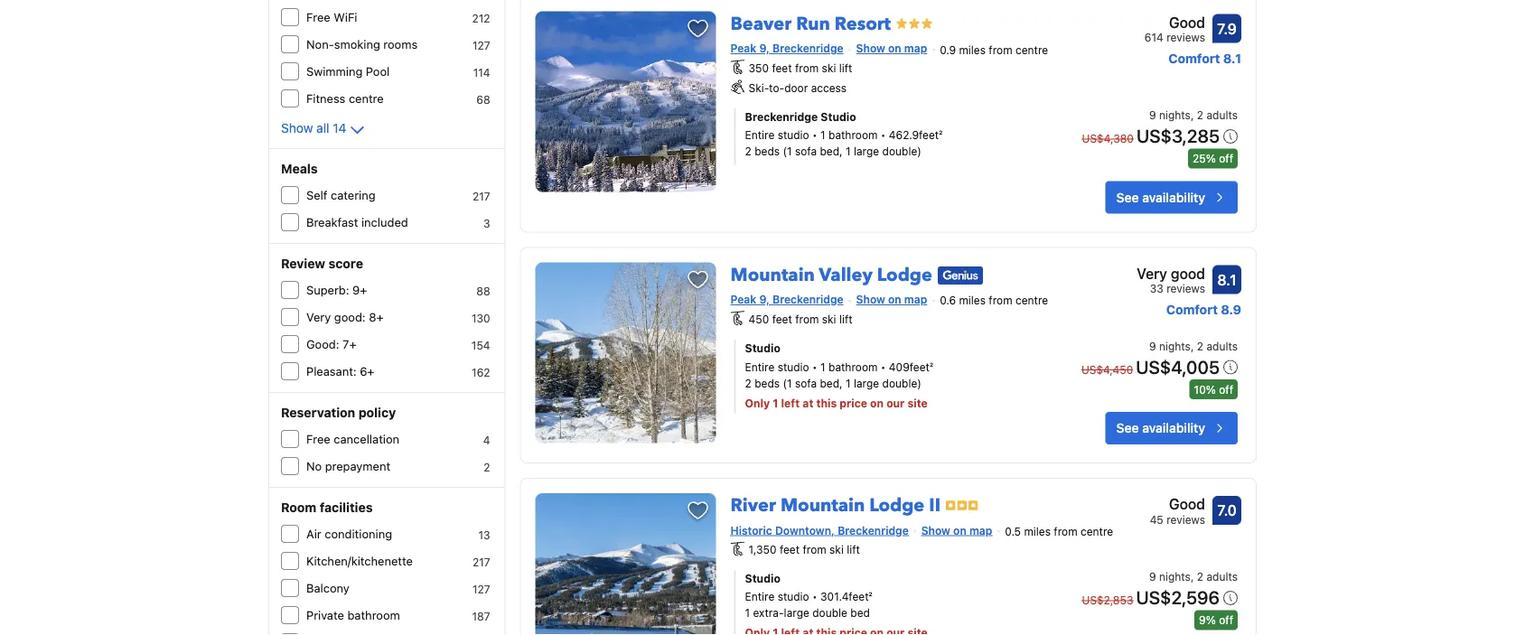 Task type: describe. For each thing, give the bounding box(es) containing it.
show all 14
[[281, 121, 347, 136]]

0.5 miles from centre
[[1005, 525, 1114, 538]]

catering
[[331, 188, 376, 202]]

very for good:
[[306, 310, 331, 324]]

studio link for mountain
[[745, 571, 1051, 587]]

fitness
[[306, 92, 346, 105]]

entire studio • 301.4feet² 1 extra-large double bed
[[745, 591, 873, 620]]

217 for kitchen/kitchenette
[[473, 556, 490, 569]]

2 vertical spatial bathroom
[[348, 609, 400, 622]]

self catering
[[306, 188, 376, 202]]

comfort for mountain valley lodge
[[1167, 302, 1218, 317]]

scored 7.9 element
[[1213, 14, 1242, 43]]

pool
[[366, 65, 390, 78]]

10% off
[[1195, 383, 1234, 396]]

valley
[[819, 262, 873, 287]]

good
[[1171, 265, 1206, 282]]

1,350 feet from ski lift
[[749, 544, 860, 556]]

301.4feet²
[[821, 591, 873, 603]]

feet for river
[[780, 544, 800, 556]]

good:
[[306, 338, 339, 351]]

reservation
[[281, 405, 355, 420]]

7+
[[343, 338, 357, 351]]

3 nights from the top
[[1160, 571, 1191, 584]]

162
[[472, 366, 490, 379]]

door
[[785, 82, 808, 94]]

river mountain lodge ii
[[731, 493, 941, 518]]

fitness centre
[[306, 92, 384, 105]]

no
[[306, 460, 322, 473]]

reviews inside very good 33 reviews
[[1167, 282, 1206, 295]]

1,350
[[749, 544, 777, 556]]

air
[[306, 527, 321, 541]]

9%
[[1199, 614, 1216, 627]]

all
[[317, 121, 329, 136]]

conditioning
[[325, 527, 392, 541]]

, for resort
[[1191, 109, 1194, 121]]

scored 8.1 element
[[1213, 265, 1242, 294]]

free wifi
[[306, 10, 357, 24]]

1 vertical spatial mountain
[[781, 493, 865, 518]]

feet for mountain
[[772, 313, 792, 325]]

(1 inside studio entire studio • 1 bathroom • 409feet² 2 beds (1 sofa bed, 1 large double) only 1 left at this price on our site
[[783, 377, 792, 390]]

8.9
[[1221, 302, 1242, 317]]

9% off
[[1199, 614, 1234, 627]]

free for free wifi
[[306, 10, 331, 24]]

review score
[[281, 256, 363, 271]]

included
[[362, 216, 408, 229]]

good for 7.9
[[1169, 14, 1206, 31]]

1 up this
[[821, 361, 826, 374]]

reviews for 7.9
[[1167, 31, 1206, 44]]

10%
[[1195, 383, 1216, 396]]

breakfast
[[306, 216, 358, 229]]

our
[[887, 397, 905, 410]]

on for valley
[[888, 293, 902, 306]]

nights for lodge
[[1160, 340, 1191, 352]]

breckenridge for run
[[773, 42, 844, 55]]

see for lodge
[[1117, 421, 1139, 436]]

13
[[479, 529, 490, 541]]

us$4,005
[[1136, 356, 1220, 377]]

very for good
[[1137, 265, 1168, 282]]

double) inside breckenridge studio entire studio • 1 bathroom • 462.9feet² 2 beds (1 sofa bed, 1 large double)
[[883, 145, 922, 158]]

scored 7.0 element
[[1213, 496, 1242, 525]]

studio inside studio entire studio • 1 bathroom • 409feet² 2 beds (1 sofa bed, 1 large double) only 1 left at this price on our site
[[778, 361, 810, 374]]

9 nights , 2 adults for beaver run resort
[[1150, 109, 1238, 121]]

map for mountain valley lodge
[[905, 293, 928, 306]]

on for run
[[888, 42, 902, 55]]

extra-
[[753, 607, 784, 620]]

sofa inside breckenridge studio entire studio • 1 bathroom • 462.9feet² 2 beds (1 sofa bed, 1 large double)
[[795, 145, 817, 158]]

facilities
[[320, 500, 373, 515]]

25% off
[[1193, 152, 1234, 165]]

2 down 4
[[484, 461, 490, 474]]

see for resort
[[1117, 190, 1139, 205]]

peak for mountain valley lodge
[[731, 293, 757, 306]]

nights for resort
[[1160, 109, 1191, 121]]

ski-to-door access
[[749, 82, 847, 94]]

45
[[1150, 513, 1164, 526]]

off for lodge
[[1219, 383, 1234, 396]]

us$3,285
[[1137, 125, 1220, 146]]

2 up us$4,005
[[1197, 340, 1204, 352]]

run
[[796, 11, 830, 36]]

good 45 reviews
[[1150, 496, 1206, 526]]

from for 0.6
[[989, 294, 1013, 307]]

adults for lodge
[[1207, 340, 1238, 352]]

beaver
[[731, 11, 792, 36]]

beds inside breckenridge studio entire studio • 1 bathroom • 462.9feet² 2 beds (1 sofa bed, 1 large double)
[[755, 145, 780, 158]]

private bathroom
[[306, 609, 400, 622]]

good for 7.0
[[1169, 496, 1206, 513]]

217 for self catering
[[473, 190, 490, 202]]

bathroom inside studio entire studio • 1 bathroom • 409feet² 2 beds (1 sofa bed, 1 large double) only 1 left at this price on our site
[[829, 361, 878, 374]]

comfort 8.9
[[1167, 302, 1242, 317]]

bed
[[851, 607, 870, 620]]

river mountain lodge ii link
[[731, 486, 941, 518]]

centre down pool
[[349, 92, 384, 105]]

centre for mountain valley lodge
[[1016, 294, 1049, 307]]

comfort for beaver run resort
[[1169, 51, 1221, 66]]

policy
[[359, 405, 396, 420]]

1 down breckenridge studio link
[[846, 145, 851, 158]]

reviews for 7.0
[[1167, 513, 1206, 526]]

• down breckenridge studio link
[[881, 129, 886, 141]]

450
[[749, 313, 769, 325]]

no prepayment
[[306, 460, 391, 473]]

212
[[472, 12, 490, 24]]

meals
[[281, 161, 318, 176]]

studio for studio
[[745, 573, 781, 585]]

this
[[817, 397, 837, 410]]

pleasant: 6+
[[306, 365, 375, 378]]

1 left "left"
[[773, 397, 779, 410]]

very good element
[[1137, 262, 1206, 284]]

breckenridge for mountain
[[838, 524, 909, 537]]

from for 350
[[795, 62, 819, 74]]

bathroom inside breckenridge studio entire studio • 1 bathroom • 462.9feet² 2 beds (1 sofa bed, 1 large double)
[[829, 129, 878, 141]]

mountain valley lodge
[[731, 262, 933, 287]]

swimming pool
[[306, 65, 390, 78]]

2 inside breckenridge studio entire studio • 1 bathroom • 462.9feet² 2 beds (1 sofa bed, 1 large double)
[[745, 145, 752, 158]]

wifi
[[334, 10, 357, 24]]

68
[[477, 93, 490, 106]]

4
[[483, 434, 490, 446]]

access
[[811, 82, 847, 94]]

adults for resort
[[1207, 109, 1238, 121]]

see availability for beaver run resort
[[1117, 190, 1206, 205]]

show on map for river mountain lodge ii
[[922, 524, 993, 537]]

350
[[749, 62, 769, 74]]

review
[[281, 256, 325, 271]]

us$4,450
[[1082, 363, 1134, 376]]

historic
[[731, 524, 773, 537]]

8+
[[369, 310, 384, 324]]

good:
[[334, 310, 366, 324]]

(1 inside breckenridge studio entire studio • 1 bathroom • 462.9feet² 2 beds (1 sofa bed, 1 large double)
[[783, 145, 792, 158]]

409feet²
[[889, 361, 934, 374]]

superb: 9+
[[306, 283, 367, 297]]

swimming
[[306, 65, 363, 78]]

studio inside entire studio • 301.4feet² 1 extra-large double bed
[[778, 591, 810, 603]]

entire inside breckenridge studio entire studio • 1 bathroom • 462.9feet² 2 beds (1 sofa bed, 1 large double)
[[745, 129, 775, 141]]

0 vertical spatial mountain
[[731, 262, 815, 287]]



Task type: vqa. For each thing, say whether or not it's contained in the screenshot.
1,350 at the bottom
yes



Task type: locate. For each thing, give the bounding box(es) containing it.
mountain valley lodge image
[[536, 262, 716, 443]]

1 up 'price' on the bottom
[[846, 377, 851, 390]]

see availability link down 10%
[[1106, 412, 1238, 445]]

1 vertical spatial nights
[[1160, 340, 1191, 352]]

1 vertical spatial see availability link
[[1106, 412, 1238, 445]]

only
[[745, 397, 770, 410]]

• up 'at'
[[813, 361, 818, 374]]

pleasant:
[[306, 365, 357, 378]]

left
[[781, 397, 800, 410]]

entire inside studio entire studio • 1 bathroom • 409feet² 2 beds (1 sofa bed, 1 large double) only 1 left at this price on our site
[[745, 361, 775, 374]]

3 studio from the top
[[778, 591, 810, 603]]

1 adults from the top
[[1207, 109, 1238, 121]]

1 vertical spatial 9,
[[760, 293, 770, 306]]

river mountain lodge ii image
[[536, 493, 716, 635]]

non-smoking rooms
[[306, 38, 418, 51]]

0 horizontal spatial very
[[306, 310, 331, 324]]

2 vertical spatial 9
[[1150, 571, 1157, 584]]

2 see availability from the top
[[1117, 421, 1206, 436]]

peak 9, breckenridge for beaver
[[731, 42, 844, 55]]

2 double) from the top
[[883, 377, 922, 390]]

nights up us$2,596
[[1160, 571, 1191, 584]]

1 entire from the top
[[745, 129, 775, 141]]

1 vertical spatial ski
[[822, 313, 837, 325]]

462.9feet²
[[889, 129, 943, 141]]

studio link up bed
[[745, 571, 1051, 587]]

from right 0.6
[[989, 294, 1013, 307]]

88
[[477, 285, 490, 297]]

availability down 10%
[[1143, 421, 1206, 436]]

1 beds from the top
[[755, 145, 780, 158]]

1 vertical spatial bed,
[[820, 377, 843, 390]]

good left scored 7.0 element
[[1169, 496, 1206, 513]]

1 reviews from the top
[[1167, 31, 1206, 44]]

centre right 0.9
[[1016, 43, 1049, 56]]

0 vertical spatial 9
[[1150, 109, 1157, 121]]

1 vertical spatial large
[[854, 377, 880, 390]]

2 down ski-
[[745, 145, 752, 158]]

peak
[[731, 42, 757, 55], [731, 293, 757, 306]]

1 studio link from the top
[[745, 340, 1051, 356]]

0 vertical spatial free
[[306, 10, 331, 24]]

map for river mountain lodge ii
[[970, 524, 993, 537]]

on down resort
[[888, 42, 902, 55]]

feet
[[772, 62, 792, 74], [772, 313, 792, 325], [780, 544, 800, 556]]

resort
[[835, 11, 891, 36]]

studio down access
[[821, 111, 856, 123]]

9 up us$3,285
[[1150, 109, 1157, 121]]

1 double) from the top
[[883, 145, 922, 158]]

9
[[1150, 109, 1157, 121], [1150, 340, 1157, 352], [1150, 571, 1157, 584]]

2 vertical spatial adults
[[1207, 571, 1238, 584]]

1 vertical spatial beds
[[755, 377, 780, 390]]

centre left 45
[[1081, 525, 1114, 538]]

0 vertical spatial ski
[[822, 62, 836, 74]]

1 vertical spatial availability
[[1143, 421, 1206, 436]]

1 off from the top
[[1219, 152, 1234, 165]]

0 vertical spatial good
[[1169, 14, 1206, 31]]

good: 7+
[[306, 338, 357, 351]]

good element for 7.0
[[1150, 493, 1206, 515]]

2 up us$2,596
[[1197, 571, 1204, 584]]

1 nights from the top
[[1160, 109, 1191, 121]]

good up comfort 8.1
[[1169, 14, 1206, 31]]

2 off from the top
[[1219, 383, 1234, 396]]

2 vertical spatial studio
[[745, 573, 781, 585]]

3 off from the top
[[1219, 614, 1234, 627]]

entire
[[745, 129, 775, 141], [745, 361, 775, 374], [745, 591, 775, 603]]

see down us$4,380
[[1117, 190, 1139, 205]]

2 see from the top
[[1117, 421, 1139, 436]]

historic downtown, breckenridge
[[731, 524, 909, 537]]

bathroom down breckenridge studio link
[[829, 129, 878, 141]]

1 vertical spatial 8.1
[[1218, 271, 1237, 288]]

2 studio link from the top
[[745, 571, 1051, 587]]

comfort
[[1169, 51, 1221, 66], [1167, 302, 1218, 317]]

0 vertical spatial miles
[[959, 43, 986, 56]]

0 vertical spatial adults
[[1207, 109, 1238, 121]]

1 vertical spatial studio link
[[745, 571, 1051, 587]]

2 see availability link from the top
[[1106, 412, 1238, 445]]

from for 450
[[796, 313, 819, 325]]

feet for beaver
[[772, 62, 792, 74]]

off right 10%
[[1219, 383, 1234, 396]]

good element left scored 7.0 element
[[1150, 493, 1206, 515]]

1 vertical spatial lodge
[[870, 493, 925, 518]]

0 vertical spatial lift
[[839, 62, 853, 74]]

0 vertical spatial good element
[[1145, 11, 1206, 33]]

studio inside breckenridge studio entire studio • 1 bathroom • 462.9feet² 2 beds (1 sofa bed, 1 large double)
[[821, 111, 856, 123]]

9,
[[760, 42, 770, 55], [760, 293, 770, 306]]

miles right 0.9
[[959, 43, 986, 56]]

us$2,596
[[1136, 587, 1220, 608]]

map for beaver run resort
[[905, 42, 928, 55]]

comfort down good 614 reviews at right
[[1169, 51, 1221, 66]]

lift down valley
[[840, 313, 853, 325]]

0 vertical spatial sofa
[[795, 145, 817, 158]]

0 vertical spatial peak 9, breckenridge
[[731, 42, 844, 55]]

9 nights , 2 adults up us$2,596
[[1150, 571, 1238, 584]]

1 9, from the top
[[760, 42, 770, 55]]

very good 33 reviews
[[1137, 265, 1206, 295]]

0 vertical spatial show on map
[[856, 42, 928, 55]]

0 vertical spatial peak
[[731, 42, 757, 55]]

0 vertical spatial see
[[1117, 190, 1139, 205]]

miles
[[959, 43, 986, 56], [959, 294, 986, 307], [1024, 525, 1051, 538]]

2 up us$3,285
[[1197, 109, 1204, 121]]

7.0
[[1218, 502, 1237, 519]]

1 127 from the top
[[473, 39, 490, 52]]

1 vertical spatial 9
[[1150, 340, 1157, 352]]

sofa inside studio entire studio • 1 bathroom • 409feet² 2 beds (1 sofa bed, 1 large double) only 1 left at this price on our site
[[795, 377, 817, 390]]

double
[[813, 607, 848, 620]]

price
[[840, 397, 868, 410]]

free for free cancellation
[[306, 432, 331, 446]]

on
[[888, 42, 902, 55], [888, 293, 902, 306], [870, 397, 884, 410], [954, 524, 967, 537]]

see availability link for lodge
[[1106, 412, 1238, 445]]

studio up extra-
[[778, 591, 810, 603]]

lift for valley
[[840, 313, 853, 325]]

lodge for valley
[[877, 262, 933, 287]]

breckenridge down to-
[[745, 111, 818, 123]]

1 vertical spatial entire
[[745, 361, 775, 374]]

1 vertical spatial feet
[[772, 313, 792, 325]]

3 , from the top
[[1191, 571, 1194, 584]]

miles for beaver run resort
[[959, 43, 986, 56]]

1 vertical spatial see availability
[[1117, 421, 1206, 436]]

8.1 down 7.9
[[1224, 51, 1242, 66]]

adults up the 9% off
[[1207, 571, 1238, 584]]

large up 'price' on the bottom
[[854, 377, 880, 390]]

0 vertical spatial 8.1
[[1224, 51, 1242, 66]]

breckenridge studio entire studio • 1 bathroom • 462.9feet² 2 beds (1 sofa bed, 1 large double)
[[745, 111, 943, 158]]

map left 0.6
[[905, 293, 928, 306]]

1 (1 from the top
[[783, 145, 792, 158]]

1 9 nights , 2 adults from the top
[[1150, 109, 1238, 121]]

9 for beaver run resort
[[1150, 109, 1157, 121]]

1 vertical spatial sofa
[[795, 377, 817, 390]]

0 vertical spatial reviews
[[1167, 31, 1206, 44]]

centre for river mountain lodge ii
[[1081, 525, 1114, 538]]

1 vertical spatial peak 9, breckenridge
[[731, 293, 844, 306]]

2 vertical spatial studio
[[778, 591, 810, 603]]

private
[[306, 609, 344, 622]]

1 9 from the top
[[1150, 109, 1157, 121]]

0 vertical spatial 217
[[473, 190, 490, 202]]

9 nights , 2 adults up us$3,285
[[1150, 109, 1238, 121]]

prepayment
[[325, 460, 391, 473]]

0 vertical spatial large
[[854, 145, 880, 158]]

1 vertical spatial very
[[306, 310, 331, 324]]

1 down access
[[821, 129, 826, 141]]

0 vertical spatial off
[[1219, 152, 1234, 165]]

large down breckenridge studio link
[[854, 145, 880, 158]]

350 feet from ski lift
[[749, 62, 853, 74]]

1 see from the top
[[1117, 190, 1139, 205]]

2 vertical spatial entire
[[745, 591, 775, 603]]

show on map down resort
[[856, 42, 928, 55]]

2 vertical spatial reviews
[[1167, 513, 1206, 526]]

0 vertical spatial see availability
[[1117, 190, 1206, 205]]

450 feet from ski lift
[[749, 313, 853, 325]]

1 vertical spatial lift
[[840, 313, 853, 325]]

show inside dropdown button
[[281, 121, 313, 136]]

9, up 350 at the top of page
[[760, 42, 770, 55]]

show on map for mountain valley lodge
[[856, 293, 928, 306]]

0 vertical spatial see availability link
[[1106, 181, 1238, 214]]

rooms
[[384, 38, 418, 51]]

show down ii
[[922, 524, 951, 537]]

map left 0.9
[[905, 42, 928, 55]]

130
[[472, 312, 490, 324]]

2 vertical spatial miles
[[1024, 525, 1051, 538]]

show on map
[[856, 42, 928, 55], [856, 293, 928, 306], [922, 524, 993, 537]]

2 vertical spatial nights
[[1160, 571, 1191, 584]]

2 up only
[[745, 377, 752, 390]]

1 vertical spatial bathroom
[[829, 361, 878, 374]]

1 availability from the top
[[1143, 190, 1206, 205]]

large inside entire studio • 301.4feet² 1 extra-large double bed
[[784, 607, 810, 620]]

bed, inside studio entire studio • 1 bathroom • 409feet² 2 beds (1 sofa bed, 1 large double) only 1 left at this price on our site
[[820, 377, 843, 390]]

breakfast included
[[306, 216, 408, 229]]

lodge left ii
[[870, 493, 925, 518]]

• down access
[[813, 129, 818, 141]]

2 entire from the top
[[745, 361, 775, 374]]

on left 0.5
[[954, 524, 967, 537]]

feet right 450
[[772, 313, 792, 325]]

see availability link down 25%
[[1106, 181, 1238, 214]]

1 horizontal spatial very
[[1137, 265, 1168, 282]]

2 adults from the top
[[1207, 340, 1238, 352]]

2 9 from the top
[[1150, 340, 1157, 352]]

127 for non-smoking rooms
[[473, 39, 490, 52]]

off for resort
[[1219, 152, 1234, 165]]

show left all
[[281, 121, 313, 136]]

breckenridge studio link
[[745, 109, 1051, 125]]

, up us$2,596
[[1191, 571, 1194, 584]]

ski for run
[[822, 62, 836, 74]]

1 217 from the top
[[473, 190, 490, 202]]

show for beaver run resort
[[856, 42, 886, 55]]

0 vertical spatial entire
[[745, 129, 775, 141]]

9 nights , 2 adults up us$4,005
[[1150, 340, 1238, 352]]

3 9 nights , 2 adults from the top
[[1150, 571, 1238, 584]]

lodge right valley
[[877, 262, 933, 287]]

free cancellation
[[306, 432, 400, 446]]

1 vertical spatial 9 nights , 2 adults
[[1150, 340, 1238, 352]]

bathroom right private
[[348, 609, 400, 622]]

peak for beaver run resort
[[731, 42, 757, 55]]

lift for mountain
[[847, 544, 860, 556]]

0 vertical spatial beds
[[755, 145, 780, 158]]

show on map down ii
[[922, 524, 993, 537]]

reviews inside good 45 reviews
[[1167, 513, 1206, 526]]

availability
[[1143, 190, 1206, 205], [1143, 421, 1206, 436]]

lift down historic downtown, breckenridge
[[847, 544, 860, 556]]

2 vertical spatial show on map
[[922, 524, 993, 537]]

2 bed, from the top
[[820, 377, 843, 390]]

2 , from the top
[[1191, 340, 1194, 352]]

bathroom
[[829, 129, 878, 141], [829, 361, 878, 374], [348, 609, 400, 622]]

show all 14 button
[[281, 119, 368, 141]]

large inside studio entire studio • 1 bathroom • 409feet² 2 beds (1 sofa bed, 1 large double) only 1 left at this price on our site
[[854, 377, 880, 390]]

good element for 7.9
[[1145, 11, 1206, 33]]

1 good from the top
[[1169, 14, 1206, 31]]

double) down 462.9feet²
[[883, 145, 922, 158]]

2 (1 from the top
[[783, 377, 792, 390]]

adults down 8.9
[[1207, 340, 1238, 352]]

show down resort
[[856, 42, 886, 55]]

1 vertical spatial reviews
[[1167, 282, 1206, 295]]

2 217 from the top
[[473, 556, 490, 569]]

beaver run resort image
[[536, 11, 716, 192]]

0 vertical spatial bed,
[[820, 145, 843, 158]]

0 vertical spatial bathroom
[[829, 129, 878, 141]]

2 9 nights , 2 adults from the top
[[1150, 340, 1238, 352]]

entire up only
[[745, 361, 775, 374]]

from for 1,350
[[803, 544, 827, 556]]

9 nights , 2 adults for mountain valley lodge
[[1150, 340, 1238, 352]]

good inside good 45 reviews
[[1169, 496, 1206, 513]]

good inside good 614 reviews
[[1169, 14, 1206, 31]]

from for 0.5
[[1054, 525, 1078, 538]]

kitchen/kitchenette
[[306, 555, 413, 568]]

0 vertical spatial comfort
[[1169, 51, 1221, 66]]

show on map for beaver run resort
[[856, 42, 928, 55]]

feet up to-
[[772, 62, 792, 74]]

1 peak from the top
[[731, 42, 757, 55]]

from up ski-to-door access
[[795, 62, 819, 74]]

good element
[[1145, 11, 1206, 33], [1150, 493, 1206, 515]]

0 vertical spatial map
[[905, 42, 928, 55]]

non-
[[306, 38, 334, 51]]

9 up us$4,005
[[1150, 340, 1157, 352]]

3 9 from the top
[[1150, 571, 1157, 584]]

free left wifi
[[306, 10, 331, 24]]

off right 9%
[[1219, 614, 1234, 627]]

0 vertical spatial 9 nights , 2 adults
[[1150, 109, 1238, 121]]

0 vertical spatial lodge
[[877, 262, 933, 287]]

2 vertical spatial off
[[1219, 614, 1234, 627]]

large inside breckenridge studio entire studio • 1 bathroom • 462.9feet² 2 beds (1 sofa bed, 1 large double)
[[854, 145, 880, 158]]

0 vertical spatial 9,
[[760, 42, 770, 55]]

3 reviews from the top
[[1167, 513, 1206, 526]]

2 vertical spatial lift
[[847, 544, 860, 556]]

2 availability from the top
[[1143, 421, 1206, 436]]

beds up only
[[755, 377, 780, 390]]

mountain
[[731, 262, 815, 287], [781, 493, 865, 518]]

0 vertical spatial very
[[1137, 265, 1168, 282]]

• up double
[[813, 591, 818, 603]]

1 see availability link from the top
[[1106, 181, 1238, 214]]

1 inside entire studio • 301.4feet² 1 extra-large double bed
[[745, 607, 750, 620]]

1 vertical spatial miles
[[959, 294, 986, 307]]

0 vertical spatial studio
[[821, 111, 856, 123]]

127 down 212
[[473, 39, 490, 52]]

map left 0.5
[[970, 524, 993, 537]]

1 , from the top
[[1191, 109, 1194, 121]]

lift
[[839, 62, 853, 74], [840, 313, 853, 325], [847, 544, 860, 556]]

2 good from the top
[[1169, 496, 1206, 513]]

1 vertical spatial free
[[306, 432, 331, 446]]

1 vertical spatial 217
[[473, 556, 490, 569]]

very up good: at the bottom left of page
[[306, 310, 331, 324]]

0.9 miles from centre
[[940, 43, 1049, 56]]

breckenridge up 350 feet from ski lift
[[773, 42, 844, 55]]

studio up "left"
[[778, 361, 810, 374]]

beds inside studio entire studio • 1 bathroom • 409feet² 2 beds (1 sofa bed, 1 large double) only 1 left at this price on our site
[[755, 377, 780, 390]]

us$2,853
[[1082, 594, 1134, 607]]

1 free from the top
[[306, 10, 331, 24]]

1 see availability from the top
[[1117, 190, 1206, 205]]

site
[[908, 397, 928, 410]]

off right 25%
[[1219, 152, 1234, 165]]

0 vertical spatial ,
[[1191, 109, 1194, 121]]

on inside studio entire studio • 1 bathroom • 409feet² 2 beds (1 sofa bed, 1 large double) only 1 left at this price on our site
[[870, 397, 884, 410]]

ski for mountain
[[830, 544, 844, 556]]

2 peak 9, breckenridge from the top
[[731, 293, 844, 306]]

187
[[472, 610, 490, 623]]

2 127 from the top
[[473, 583, 490, 596]]

3
[[484, 217, 490, 230]]

show for river mountain lodge ii
[[922, 524, 951, 537]]

show on map down valley
[[856, 293, 928, 306]]

0 vertical spatial 127
[[473, 39, 490, 52]]

1 vertical spatial double)
[[883, 377, 922, 390]]

studio link for valley
[[745, 340, 1051, 356]]

reviews right 45
[[1167, 513, 1206, 526]]

lift for run
[[839, 62, 853, 74]]

free
[[306, 10, 331, 24], [306, 432, 331, 446]]

sofa down ski-to-door access
[[795, 145, 817, 158]]

8.1 up 8.9
[[1218, 271, 1237, 288]]

entire inside entire studio • 301.4feet² 1 extra-large double bed
[[745, 591, 775, 603]]

2 9, from the top
[[760, 293, 770, 306]]

1 vertical spatial comfort
[[1167, 302, 1218, 317]]

2 sofa from the top
[[795, 377, 817, 390]]

1 vertical spatial studio
[[778, 361, 810, 374]]

bed, inside breckenridge studio entire studio • 1 bathroom • 462.9feet² 2 beds (1 sofa bed, 1 large double)
[[820, 145, 843, 158]]

very inside very good 33 reviews
[[1137, 265, 1168, 282]]

comfort 8.1
[[1169, 51, 1242, 66]]

• left 409feet²
[[881, 361, 886, 374]]

2 vertical spatial map
[[970, 524, 993, 537]]

from right 0.5
[[1054, 525, 1078, 538]]

0 vertical spatial (1
[[783, 145, 792, 158]]

mountain up historic downtown, breckenridge
[[781, 493, 865, 518]]

genius discounts available at this property. image
[[938, 267, 983, 285], [938, 267, 983, 285]]

reviews
[[1167, 31, 1206, 44], [1167, 282, 1206, 295], [1167, 513, 1206, 526]]

2 reviews from the top
[[1167, 282, 1206, 295]]

studio inside breckenridge studio entire studio • 1 bathroom • 462.9feet² 2 beds (1 sofa bed, 1 large double)
[[778, 129, 810, 141]]

33
[[1150, 282, 1164, 295]]

availability for mountain valley lodge
[[1143, 421, 1206, 436]]

at
[[803, 397, 814, 410]]

studio inside studio entire studio • 1 bathroom • 409feet² 2 beds (1 sofa bed, 1 large double) only 1 left at this price on our site
[[745, 342, 781, 354]]

studio down 1,350
[[745, 573, 781, 585]]

2 vertical spatial feet
[[780, 544, 800, 556]]

see availability
[[1117, 190, 1206, 205], [1117, 421, 1206, 436]]

1 vertical spatial peak
[[731, 293, 757, 306]]

lodge for mountain
[[870, 493, 925, 518]]

2 beds from the top
[[755, 377, 780, 390]]

very good: 8+
[[306, 310, 384, 324]]

miles for river mountain lodge ii
[[1024, 525, 1051, 538]]

show for mountain valley lodge
[[856, 293, 886, 306]]

balcony
[[306, 582, 350, 595]]

2 studio from the top
[[778, 361, 810, 374]]

lodge inside the mountain valley lodge link
[[877, 262, 933, 287]]

1 vertical spatial ,
[[1191, 340, 1194, 352]]

bed,
[[820, 145, 843, 158], [820, 377, 843, 390]]

beaver run resort link
[[731, 4, 891, 36]]

0 vertical spatial feet
[[772, 62, 792, 74]]

1 vertical spatial off
[[1219, 383, 1234, 396]]

9 for mountain valley lodge
[[1150, 340, 1157, 352]]

see availability link for resort
[[1106, 181, 1238, 214]]

1
[[821, 129, 826, 141], [846, 145, 851, 158], [821, 361, 826, 374], [846, 377, 851, 390], [773, 397, 779, 410], [745, 607, 750, 620]]

breckenridge for valley
[[773, 293, 844, 306]]

1 vertical spatial show on map
[[856, 293, 928, 306]]

see availability link
[[1106, 181, 1238, 214], [1106, 412, 1238, 445]]

, up us$3,285
[[1191, 109, 1194, 121]]

beaver run resort
[[731, 11, 891, 36]]

1 vertical spatial good element
[[1150, 493, 1206, 515]]

1 studio from the top
[[778, 129, 810, 141]]

reviews down good
[[1167, 282, 1206, 295]]

0 vertical spatial availability
[[1143, 190, 1206, 205]]

room facilities
[[281, 500, 373, 515]]

from for 0.9
[[989, 43, 1013, 56]]

ski-
[[749, 82, 769, 94]]

2 free from the top
[[306, 432, 331, 446]]

0 vertical spatial nights
[[1160, 109, 1191, 121]]

centre right 0.6
[[1016, 294, 1049, 307]]

9, for mountain
[[760, 293, 770, 306]]

availability for beaver run resort
[[1143, 190, 1206, 205]]

breckenridge down river mountain lodge ii
[[838, 524, 909, 537]]

very
[[1137, 265, 1168, 282], [306, 310, 331, 324]]

studio for studio entire studio • 1 bathroom • 409feet² 2 beds (1 sofa bed, 1 large double) only 1 left at this price on our site
[[745, 342, 781, 354]]

to-
[[769, 82, 785, 94]]

nights up us$3,285
[[1160, 109, 1191, 121]]

1 vertical spatial (1
[[783, 377, 792, 390]]

see availability for mountain valley lodge
[[1117, 421, 1206, 436]]

lodge inside river mountain lodge ii link
[[870, 493, 925, 518]]

8.1 inside scored 8.1 element
[[1218, 271, 1237, 288]]

2 vertical spatial 9 nights , 2 adults
[[1150, 571, 1238, 584]]

1 peak 9, breckenridge from the top
[[731, 42, 844, 55]]

2 inside studio entire studio • 1 bathroom • 409feet² 2 beds (1 sofa bed, 1 large double) only 1 left at this price on our site
[[745, 377, 752, 390]]

• inside entire studio • 301.4feet² 1 extra-large double bed
[[813, 591, 818, 603]]

peak 9, breckenridge up 450 feet from ski lift
[[731, 293, 844, 306]]

1 vertical spatial 127
[[473, 583, 490, 596]]

double) inside studio entire studio • 1 bathroom • 409feet² 2 beds (1 sofa bed, 1 large double) only 1 left at this price on our site
[[883, 377, 922, 390]]

on left our
[[870, 397, 884, 410]]

, for lodge
[[1191, 340, 1194, 352]]

•
[[813, 129, 818, 141], [881, 129, 886, 141], [813, 361, 818, 374], [881, 361, 886, 374], [813, 591, 818, 603]]

0 vertical spatial double)
[[883, 145, 922, 158]]

see down us$4,450
[[1117, 421, 1139, 436]]

on for mountain
[[954, 524, 967, 537]]

2 peak from the top
[[731, 293, 757, 306]]

lodge
[[877, 262, 933, 287], [870, 493, 925, 518]]

from right 0.9
[[989, 43, 1013, 56]]

feet down downtown,
[[780, 544, 800, 556]]

2 nights from the top
[[1160, 340, 1191, 352]]

peak 9, breckenridge for mountain
[[731, 293, 844, 306]]

3 adults from the top
[[1207, 571, 1238, 584]]

, up us$4,005
[[1191, 340, 1194, 352]]

air conditioning
[[306, 527, 392, 541]]

breckenridge inside breckenridge studio entire studio • 1 bathroom • 462.9feet² 2 beds (1 sofa bed, 1 large double)
[[745, 111, 818, 123]]

0 vertical spatial studio
[[778, 129, 810, 141]]

entire down ski-
[[745, 129, 775, 141]]

1 sofa from the top
[[795, 145, 817, 158]]

2 vertical spatial ,
[[1191, 571, 1194, 584]]

9, for beaver
[[760, 42, 770, 55]]

2 vertical spatial ski
[[830, 544, 844, 556]]

mountain up 450
[[731, 262, 815, 287]]

ii
[[929, 493, 941, 518]]

show down valley
[[856, 293, 886, 306]]

miles for mountain valley lodge
[[959, 294, 986, 307]]

bathroom up 'price' on the bottom
[[829, 361, 878, 374]]

2 vertical spatial large
[[784, 607, 810, 620]]

centre for beaver run resort
[[1016, 43, 1049, 56]]

double) down 409feet²
[[883, 377, 922, 390]]

reservation policy
[[281, 405, 396, 420]]

0 vertical spatial studio link
[[745, 340, 1051, 356]]

1 vertical spatial adults
[[1207, 340, 1238, 352]]

sofa
[[795, 145, 817, 158], [795, 377, 817, 390]]

614
[[1145, 31, 1164, 44]]

reviews inside good 614 reviews
[[1167, 31, 1206, 44]]

1 vertical spatial map
[[905, 293, 928, 306]]

free down "reservation"
[[306, 432, 331, 446]]

7.9
[[1218, 20, 1237, 37]]

8.1
[[1224, 51, 1242, 66], [1218, 271, 1237, 288]]

1 bed, from the top
[[820, 145, 843, 158]]

large left double
[[784, 607, 810, 620]]

0.6 miles from centre
[[940, 294, 1049, 307]]

3 entire from the top
[[745, 591, 775, 603]]

217 down 13
[[473, 556, 490, 569]]

127 for balcony
[[473, 583, 490, 596]]

1 vertical spatial see
[[1117, 421, 1139, 436]]

1 left extra-
[[745, 607, 750, 620]]

reviews up comfort 8.1
[[1167, 31, 1206, 44]]

ski for valley
[[822, 313, 837, 325]]

1 vertical spatial studio
[[745, 342, 781, 354]]



